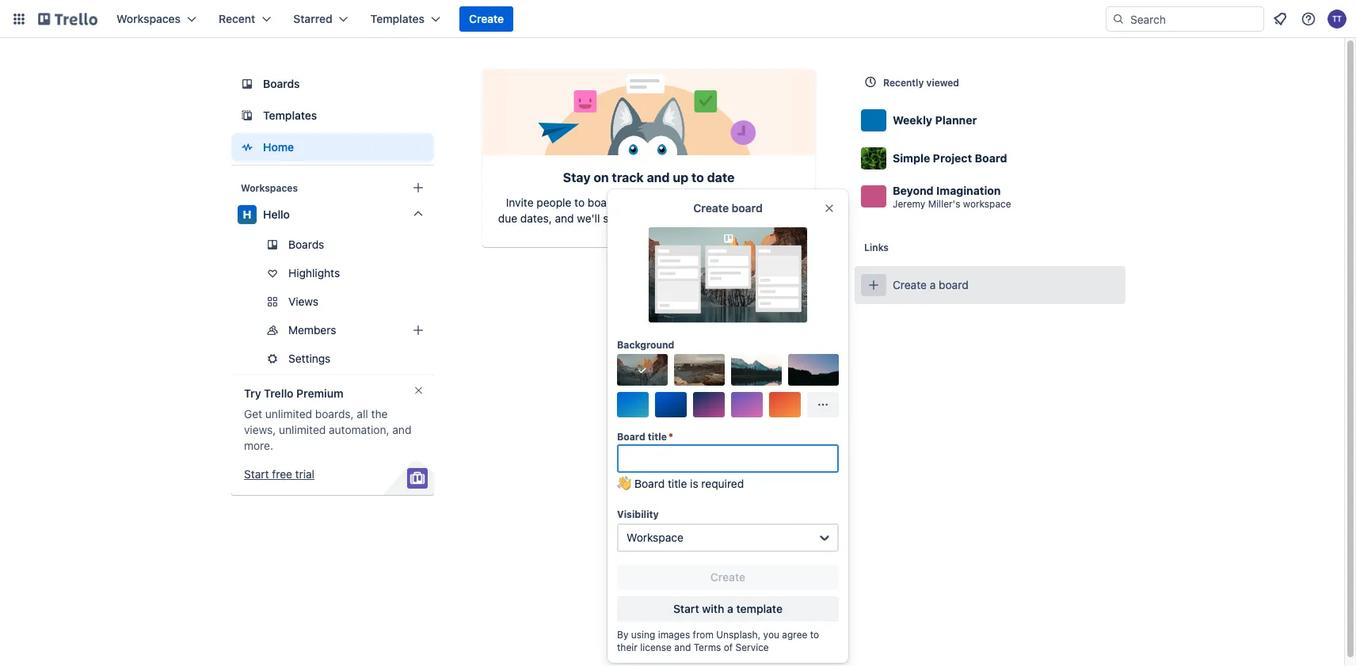 Task type: locate. For each thing, give the bounding box(es) containing it.
simple
[[893, 152, 930, 165]]

start
[[244, 468, 269, 481], [673, 603, 699, 616]]

board
[[975, 152, 1008, 165], [617, 431, 646, 442], [635, 477, 665, 490]]

2 horizontal spatial to
[[810, 629, 819, 640]]

0 vertical spatial start
[[244, 468, 269, 481]]

boards,
[[315, 408, 354, 421]]

viewed
[[927, 77, 960, 88]]

home link
[[231, 133, 434, 162]]

boards
[[263, 77, 300, 90], [288, 238, 324, 251]]

0 vertical spatial board
[[732, 202, 763, 215]]

boards
[[588, 196, 623, 209]]

boards link up "templates" link
[[231, 70, 434, 98]]

settings
[[288, 352, 331, 365]]

0 vertical spatial title
[[648, 431, 667, 442]]

1 boards link from the top
[[231, 70, 434, 98]]

2 boards link from the top
[[231, 232, 434, 258]]

1 vertical spatial the
[[371, 408, 388, 421]]

0 horizontal spatial to
[[575, 196, 585, 209]]

simple project board link
[[855, 139, 1126, 177]]

add image
[[409, 321, 428, 340]]

links
[[864, 242, 889, 253]]

1 vertical spatial start
[[673, 603, 699, 616]]

1 vertical spatial create button
[[617, 565, 839, 590]]

recent button
[[209, 6, 281, 32]]

terms of service link
[[694, 642, 769, 653]]

1 vertical spatial a
[[727, 603, 734, 616]]

unlimited down "trello"
[[265, 408, 312, 421]]

planner
[[935, 114, 977, 127]]

start left free
[[244, 468, 269, 481]]

unlimited down "boards,"
[[279, 424, 326, 437]]

the inside try trello premium get unlimited boards, all the views, unlimited automation, and more.
[[371, 408, 388, 421]]

comments,
[[713, 196, 769, 209]]

images
[[658, 629, 690, 640]]

board down "weekly planner" link
[[975, 152, 1008, 165]]

and down images at the bottom of page
[[675, 642, 691, 653]]

templates
[[371, 12, 425, 25], [263, 109, 317, 122]]

start left with
[[673, 603, 699, 616]]

create a board button
[[855, 266, 1126, 304]]

show
[[603, 212, 630, 225]]

views
[[288, 295, 319, 308]]

1 horizontal spatial start
[[673, 603, 699, 616]]

board right the "👋"
[[635, 477, 665, 490]]

1 vertical spatial templates
[[263, 109, 317, 122]]

boards link
[[231, 70, 434, 98], [231, 232, 434, 258]]

templates up home
[[263, 109, 317, 122]]

stay on track and up to date
[[563, 170, 735, 185]]

a
[[930, 279, 936, 292], [727, 603, 734, 616]]

1 vertical spatial title
[[668, 477, 687, 490]]

here.
[[774, 212, 800, 225]]

the
[[633, 212, 650, 225], [371, 408, 388, 421]]

board
[[732, 202, 763, 215], [939, 279, 969, 292]]

1 vertical spatial boards link
[[231, 232, 434, 258]]

templates right starred dropdown button
[[371, 12, 425, 25]]

service
[[736, 642, 769, 653]]

of
[[724, 642, 733, 653]]

the left most
[[633, 212, 650, 225]]

boards link up highlights link
[[231, 232, 434, 258]]

back to home image
[[38, 6, 97, 32]]

template board image
[[238, 106, 257, 125]]

1 horizontal spatial create button
[[617, 565, 839, 590]]

0 vertical spatial to
[[692, 170, 704, 185]]

primary element
[[0, 0, 1357, 38]]

create
[[469, 12, 504, 25], [694, 202, 729, 215], [893, 279, 927, 292], [711, 571, 746, 584]]

invite people to boards and cards, leave comments, add due dates, and we'll show the most important activity here.
[[498, 196, 800, 225]]

start inside button
[[673, 603, 699, 616]]

0 horizontal spatial a
[[727, 603, 734, 616]]

0 vertical spatial a
[[930, 279, 936, 292]]

0 horizontal spatial workspaces
[[116, 12, 181, 25]]

0 vertical spatial templates
[[371, 12, 425, 25]]

get
[[244, 408, 262, 421]]

members
[[288, 324, 336, 337]]

to right agree
[[810, 629, 819, 640]]

and
[[647, 170, 670, 185], [626, 196, 645, 209], [555, 212, 574, 225], [393, 424, 412, 437], [675, 642, 691, 653]]

board left *
[[617, 431, 646, 442]]

1 horizontal spatial workspaces
[[241, 182, 298, 193]]

1 vertical spatial workspaces
[[241, 182, 298, 193]]

up
[[673, 170, 689, 185]]

terms
[[694, 642, 721, 653]]

0 horizontal spatial the
[[371, 408, 388, 421]]

boards up highlights
[[288, 238, 324, 251]]

0 vertical spatial workspaces
[[116, 12, 181, 25]]

to right up
[[692, 170, 704, 185]]

due
[[498, 212, 517, 225]]

simple project board
[[893, 152, 1008, 165]]

0 vertical spatial the
[[633, 212, 650, 225]]

the right all
[[371, 408, 388, 421]]

unsplash,
[[716, 629, 761, 640]]

important
[[681, 212, 731, 225]]

None text field
[[617, 445, 839, 473]]

add
[[772, 196, 792, 209]]

0 horizontal spatial start
[[244, 468, 269, 481]]

project
[[933, 152, 972, 165]]

0 horizontal spatial board
[[732, 202, 763, 215]]

1 horizontal spatial to
[[692, 170, 704, 185]]

settings link
[[231, 346, 434, 372]]

1 horizontal spatial templates
[[371, 12, 425, 25]]

1 horizontal spatial board
[[939, 279, 969, 292]]

terry turtle (terryturtle) image
[[1328, 10, 1347, 29]]

using
[[631, 629, 656, 640]]

1 vertical spatial boards
[[288, 238, 324, 251]]

by
[[617, 629, 629, 640]]

2 vertical spatial to
[[810, 629, 819, 640]]

templates link
[[231, 101, 434, 130]]

0 vertical spatial boards link
[[231, 70, 434, 98]]

recently viewed
[[883, 77, 960, 88]]

board title *
[[617, 431, 673, 442]]

1 vertical spatial to
[[575, 196, 585, 209]]

title left is
[[668, 477, 687, 490]]

highlights link
[[231, 261, 434, 286]]

1 horizontal spatial a
[[930, 279, 936, 292]]

boards right "board" icon
[[263, 77, 300, 90]]

0 horizontal spatial templates
[[263, 109, 317, 122]]

and inside try trello premium get unlimited boards, all the views, unlimited automation, and more.
[[393, 424, 412, 437]]

invite
[[506, 196, 534, 209]]

0 vertical spatial create button
[[460, 6, 514, 32]]

with
[[702, 603, 725, 616]]

title left *
[[648, 431, 667, 442]]

wave image
[[617, 476, 628, 498]]

track
[[612, 170, 644, 185]]

start with a template
[[673, 603, 783, 616]]

0 horizontal spatial create button
[[460, 6, 514, 32]]

0 vertical spatial boards
[[263, 77, 300, 90]]

to up the we'll
[[575, 196, 585, 209]]

1 horizontal spatial the
[[633, 212, 650, 225]]

unlimited
[[265, 408, 312, 421], [279, 424, 326, 437]]

title
[[648, 431, 667, 442], [668, 477, 687, 490]]

boards for highlights
[[288, 238, 324, 251]]

1 vertical spatial board
[[939, 279, 969, 292]]

background
[[617, 339, 675, 350]]

and right automation,
[[393, 424, 412, 437]]

on
[[594, 170, 609, 185]]

templates inside dropdown button
[[371, 12, 425, 25]]

try
[[244, 387, 261, 400]]

start for start with a template
[[673, 603, 699, 616]]

workspace
[[963, 198, 1012, 210]]

0 horizontal spatial title
[[648, 431, 667, 442]]

home image
[[238, 138, 257, 157]]

start inside 'button'
[[244, 468, 269, 481]]



Task type: describe. For each thing, give the bounding box(es) containing it.
you
[[764, 629, 780, 640]]

a inside button
[[727, 603, 734, 616]]

create button inside primary element
[[460, 6, 514, 32]]

create board
[[694, 202, 763, 215]]

board image
[[238, 74, 257, 93]]

1 vertical spatial unlimited
[[279, 424, 326, 437]]

recently
[[883, 77, 924, 88]]

is
[[690, 477, 699, 490]]

date
[[707, 170, 735, 185]]

a inside button
[[930, 279, 936, 292]]

miller's
[[928, 198, 961, 210]]

free
[[272, 468, 292, 481]]

imagination
[[937, 184, 1001, 197]]

cards,
[[648, 196, 680, 209]]

to inside invite people to boards and cards, leave comments, add due dates, and we'll show the most important activity here.
[[575, 196, 585, 209]]

more.
[[244, 439, 273, 452]]

license and terms of service
[[640, 642, 769, 653]]

try trello premium get unlimited boards, all the views, unlimited automation, and more.
[[244, 387, 412, 452]]

jeremy
[[893, 198, 926, 210]]

switch to… image
[[11, 11, 27, 27]]

start for start free trial
[[244, 468, 269, 481]]

*
[[669, 431, 673, 442]]

weekly planner
[[893, 114, 977, 127]]

from
[[693, 629, 714, 640]]

dates,
[[520, 212, 552, 225]]

board inside button
[[939, 279, 969, 292]]

0 vertical spatial unlimited
[[265, 408, 312, 421]]

members link
[[231, 318, 434, 343]]

1 vertical spatial board
[[617, 431, 646, 442]]

create a workspace image
[[409, 178, 428, 197]]

create inside primary element
[[469, 12, 504, 25]]

people
[[537, 196, 572, 209]]

to inside by using images from unsplash, you agree to their
[[810, 629, 819, 640]]

and down the people
[[555, 212, 574, 225]]

open information menu image
[[1301, 11, 1317, 27]]

boards for templates
[[263, 77, 300, 90]]

by using images from unsplash, you agree to their
[[617, 629, 819, 653]]

visibility
[[617, 509, 659, 520]]

workspace
[[627, 531, 684, 544]]

2 vertical spatial board
[[635, 477, 665, 490]]

templates button
[[361, 6, 450, 32]]

starred button
[[284, 6, 358, 32]]

and up show
[[626, 196, 645, 209]]

👋
[[617, 477, 628, 490]]

weekly
[[893, 114, 933, 127]]

workspaces button
[[107, 6, 206, 32]]

1 horizontal spatial title
[[668, 477, 687, 490]]

agree
[[782, 629, 808, 640]]

start free trial button
[[244, 467, 315, 483]]

their
[[617, 642, 638, 653]]

views link
[[231, 289, 434, 315]]

the inside invite people to boards and cards, leave comments, add due dates, and we'll show the most important activity here.
[[633, 212, 650, 225]]

stay
[[563, 170, 591, 185]]

boards link for templates
[[231, 70, 434, 98]]

most
[[652, 212, 678, 225]]

Search field
[[1125, 7, 1264, 31]]

views,
[[244, 424, 276, 437]]

and left up
[[647, 170, 670, 185]]

start with a template button
[[617, 597, 839, 622]]

activity
[[734, 212, 771, 225]]

template
[[737, 603, 783, 616]]

license
[[640, 642, 672, 653]]

home
[[263, 141, 294, 154]]

beyond imagination jeremy miller's workspace
[[893, 184, 1012, 210]]

recent
[[219, 12, 255, 25]]

boards link for highlights
[[231, 232, 434, 258]]

start free trial
[[244, 468, 315, 481]]

create a board
[[893, 279, 969, 292]]

required
[[702, 477, 744, 490]]

beyond
[[893, 184, 934, 197]]

weekly planner link
[[855, 101, 1126, 139]]

all
[[357, 408, 368, 421]]

0 notifications image
[[1271, 10, 1290, 29]]

h
[[243, 208, 252, 221]]

premium
[[296, 387, 344, 400]]

trial
[[295, 468, 315, 481]]

trello
[[264, 387, 294, 400]]

license link
[[640, 642, 672, 653]]

hello
[[263, 208, 290, 221]]

starred
[[293, 12, 333, 25]]

search image
[[1112, 13, 1125, 25]]

background element
[[617, 354, 839, 418]]

create inside create a board button
[[893, 279, 927, 292]]

custom image image
[[636, 364, 649, 376]]

close popover image
[[823, 202, 836, 215]]

workspaces inside popup button
[[116, 12, 181, 25]]

👋 board title is required
[[617, 477, 744, 490]]

0 vertical spatial board
[[975, 152, 1008, 165]]

highlights
[[288, 267, 340, 280]]

automation,
[[329, 424, 390, 437]]

leave
[[683, 196, 710, 209]]



Task type: vqa. For each thing, say whether or not it's contained in the screenshot.
Add Board icon
no



